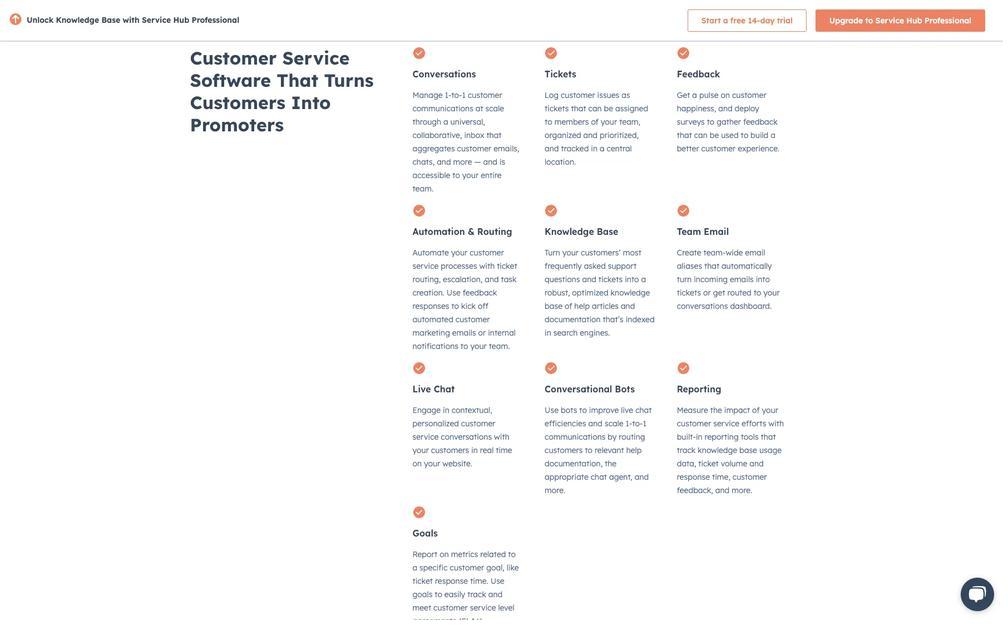 Task type: locate. For each thing, give the bounding box(es) containing it.
better
[[677, 143, 700, 154]]

2 vertical spatial on
[[440, 549, 449, 559]]

0 vertical spatial feedback
[[744, 117, 778, 127]]

(slas).
[[459, 616, 484, 620]]

upgrade
[[830, 15, 864, 25]]

entire
[[481, 170, 502, 180]]

1 vertical spatial help
[[627, 445, 642, 455]]

turn
[[545, 248, 560, 258]]

1 vertical spatial 1-
[[626, 418, 633, 428]]

0 horizontal spatial use
[[447, 288, 461, 298]]

be inside 'get a pulse on customer happiness, and deploy surveys to gather feedback that can be used to build a better customer experience.'
[[710, 130, 719, 140]]

to inside upgrade to service hub professional link
[[866, 15, 874, 25]]

1 vertical spatial conversations
[[441, 432, 492, 442]]

more. down volume
[[732, 485, 753, 495]]

pulse
[[700, 90, 719, 100]]

use down the "escalation,"
[[447, 288, 461, 298]]

appropriate
[[545, 472, 589, 482]]

1 horizontal spatial use
[[491, 576, 505, 586]]

1 more. from the left
[[545, 485, 566, 495]]

1 up routing
[[643, 418, 647, 428]]

on left the website.
[[413, 459, 422, 469]]

1 horizontal spatial feedback
[[744, 117, 778, 127]]

your up frequently
[[563, 248, 579, 258]]

1 horizontal spatial response
[[677, 472, 710, 482]]

your down off
[[471, 341, 487, 351]]

that inside create team-wide email aliases that automatically turn incoming emails into tickets or get routed to your conversations dashboard.
[[705, 261, 720, 271]]

0 vertical spatial conversations
[[677, 301, 728, 311]]

or
[[704, 288, 711, 298], [478, 328, 486, 338]]

response up the feedback,
[[677, 472, 710, 482]]

feedback up build at the top right of page
[[744, 117, 778, 127]]

2 vertical spatial tickets
[[677, 288, 701, 298]]

1 horizontal spatial conversations
[[677, 301, 728, 311]]

to right used
[[741, 130, 749, 140]]

use inside report on metrics related to a specific customer goal, like ticket response time. use goals to easily track and meet customer service level agreements (slas).
[[491, 576, 505, 586]]

1 vertical spatial can
[[695, 130, 708, 140]]

in up personalized
[[443, 405, 450, 415]]

2 horizontal spatial ticket
[[699, 459, 719, 469]]

a left free
[[723, 15, 729, 25]]

knowledge up turn
[[545, 226, 594, 237]]

0 horizontal spatial professional
[[192, 15, 239, 25]]

frequently
[[545, 261, 582, 271]]

track
[[677, 445, 696, 455], [468, 589, 486, 599]]

1 vertical spatial or
[[478, 328, 486, 338]]

of right members at top
[[591, 117, 599, 127]]

1 vertical spatial track
[[468, 589, 486, 599]]

response up easily
[[435, 576, 468, 586]]

turn
[[677, 274, 692, 284]]

that's
[[603, 314, 624, 324]]

use down "goal,"
[[491, 576, 505, 586]]

tickets down log
[[545, 103, 569, 113]]

the down relevant
[[605, 459, 617, 469]]

questions
[[545, 274, 580, 284]]

customer inside engage in contextual, personalized customer service conversations with your customers in real time on your website.
[[461, 418, 496, 428]]

to- inside manage 1-to-1 customer communications at scale through a universal, collaborative, inbox that aggregates customer emails, chats, and more — and is accessible to your entire team.
[[452, 90, 462, 100]]

robust,
[[545, 288, 570, 298]]

related
[[481, 549, 506, 559]]

communications inside use bots to improve live chat efficiencies and scale 1-to-1 communications by routing customers to relevant help documentation, the appropriate chat agent, and more.
[[545, 432, 606, 442]]

1 vertical spatial response
[[435, 576, 468, 586]]

2 hub from the left
[[907, 15, 923, 25]]

to- down conversations
[[452, 90, 462, 100]]

and inside 'get a pulse on customer happiness, and deploy surveys to gather feedback that can be used to build a better customer experience.'
[[719, 103, 733, 113]]

service inside report on metrics related to a specific customer goal, like ticket response time. use goals to easily track and meet customer service level agreements (slas).
[[470, 603, 496, 613]]

in left search
[[545, 328, 552, 338]]

in left real
[[472, 445, 478, 455]]

2 vertical spatial of
[[753, 405, 760, 415]]

your up the prioritized,
[[601, 117, 617, 127]]

0 horizontal spatial into
[[625, 274, 639, 284]]

0 vertical spatial emails
[[730, 274, 754, 284]]

email
[[746, 248, 766, 258]]

in left reporting
[[696, 432, 703, 442]]

tracked
[[561, 143, 589, 154]]

be
[[604, 103, 613, 113], [710, 130, 719, 140]]

your inside measure the impact of your customer service efforts with built-in reporting tools that track knowledge base usage data, ticket volume and response time, customer feedback, and more.
[[762, 405, 779, 415]]

track inside report on metrics related to a specific customer goal, like ticket response time. use goals to easily track and meet customer service level agreements (slas).
[[468, 589, 486, 599]]

0 vertical spatial base
[[545, 301, 563, 311]]

your inside log customer issues as tickets that can be assigned to members of your team, organized and prioritized, and tracked in a central location.
[[601, 117, 617, 127]]

to-
[[452, 90, 462, 100], [633, 418, 643, 428]]

location.
[[545, 157, 576, 167]]

1 vertical spatial knowledge
[[545, 226, 594, 237]]

0 vertical spatial scale
[[486, 103, 504, 113]]

by
[[608, 432, 617, 442]]

professional inside upgrade to service hub professional link
[[925, 15, 972, 25]]

aggregates
[[413, 143, 455, 154]]

your inside turn your customers' most frequently asked support questions and tickets into a robust, optimized knowledge base of help articles and documentation that's indexed in search engines.
[[563, 248, 579, 258]]

of up documentation
[[565, 301, 573, 311]]

the inside measure the impact of your customer service efforts with built-in reporting tools that track knowledge base usage data, ticket volume and response time, customer feedback, and more.
[[711, 405, 723, 415]]

ticket
[[497, 261, 517, 271], [699, 459, 719, 469], [413, 576, 433, 586]]

0 vertical spatial help
[[575, 301, 590, 311]]

1 hub from the left
[[173, 15, 189, 25]]

can down issues
[[589, 103, 602, 113]]

or left 'internal'
[[478, 328, 486, 338]]

0 vertical spatial can
[[589, 103, 602, 113]]

1 vertical spatial be
[[710, 130, 719, 140]]

1 horizontal spatial 1
[[643, 418, 647, 428]]

customer inside log customer issues as tickets that can be assigned to members of your team, organized and prioritized, and tracked in a central location.
[[561, 90, 595, 100]]

1 horizontal spatial professional
[[925, 15, 972, 25]]

team,
[[620, 117, 641, 127]]

0 vertical spatial ticket
[[497, 261, 517, 271]]

1 horizontal spatial tickets
[[599, 274, 623, 284]]

your
[[601, 117, 617, 127], [462, 170, 479, 180], [451, 248, 468, 258], [563, 248, 579, 258], [764, 288, 780, 298], [471, 341, 487, 351], [762, 405, 779, 415], [413, 445, 429, 455], [424, 459, 441, 469]]

1 horizontal spatial ticket
[[497, 261, 517, 271]]

unlock knowledge base with service hub professional
[[27, 15, 239, 25]]

0 vertical spatial communications
[[413, 103, 474, 113]]

feedback
[[744, 117, 778, 127], [463, 288, 497, 298]]

customer down inbox
[[457, 143, 492, 154]]

1 horizontal spatial emails
[[730, 274, 754, 284]]

and left task
[[485, 274, 499, 284]]

1 horizontal spatial communications
[[545, 432, 606, 442]]

into inside create team-wide email aliases that automatically turn incoming emails into tickets or get routed to your conversations dashboard.
[[756, 274, 770, 284]]

your down personalized
[[413, 445, 429, 455]]

0 horizontal spatial ticket
[[413, 576, 433, 586]]

1 vertical spatial to-
[[633, 418, 643, 428]]

customers
[[431, 445, 469, 455], [545, 445, 583, 455]]

professional
[[192, 15, 239, 25], [925, 15, 972, 25]]

help down optimized
[[575, 301, 590, 311]]

0 horizontal spatial more.
[[545, 485, 566, 495]]

2 horizontal spatial on
[[721, 90, 730, 100]]

feedback
[[677, 68, 721, 79]]

and down "aggregates"
[[437, 157, 451, 167]]

knowledge inside measure the impact of your customer service efforts with built-in reporting tools that track knowledge base usage data, ticket volume and response time, customer feedback, and more.
[[698, 445, 738, 455]]

0 vertical spatial 1-
[[445, 90, 452, 100]]

tools
[[741, 432, 759, 442]]

0 vertical spatial or
[[704, 288, 711, 298]]

0 vertical spatial base
[[102, 15, 120, 25]]

0 horizontal spatial on
[[413, 459, 422, 469]]

customer up the deploy
[[733, 90, 767, 100]]

1 vertical spatial feedback
[[463, 288, 497, 298]]

is
[[500, 157, 506, 167]]

base
[[102, 15, 120, 25], [597, 226, 619, 237]]

0 vertical spatial track
[[677, 445, 696, 455]]

0 vertical spatial on
[[721, 90, 730, 100]]

to up "organized"
[[545, 117, 553, 127]]

ticket up "goals"
[[413, 576, 433, 586]]

relevant
[[595, 445, 624, 455]]

0 horizontal spatial scale
[[486, 103, 504, 113]]

1 horizontal spatial more.
[[732, 485, 753, 495]]

be down issues
[[604, 103, 613, 113]]

more. inside measure the impact of your customer service efforts with built-in reporting tools that track knowledge base usage data, ticket volume and response time, customer feedback, and more.
[[732, 485, 753, 495]]

knowledge down support
[[611, 288, 650, 298]]

0 horizontal spatial customers
[[431, 445, 469, 455]]

time
[[496, 445, 513, 455]]

1 horizontal spatial hub
[[907, 15, 923, 25]]

1 vertical spatial tickets
[[599, 274, 623, 284]]

2 professional from the left
[[925, 15, 972, 25]]

customer down contextual,
[[461, 418, 496, 428]]

customers inside use bots to improve live chat efficiencies and scale 1-to-1 communications by routing customers to relevant help documentation, the appropriate chat agent, and more.
[[545, 445, 583, 455]]

customer right log
[[561, 90, 595, 100]]

live
[[413, 383, 431, 395]]

conversations up real
[[441, 432, 492, 442]]

base down robust,
[[545, 301, 563, 311]]

0 vertical spatial team.
[[413, 184, 434, 194]]

a down report
[[413, 563, 418, 573]]

service
[[413, 261, 439, 271], [714, 418, 740, 428], [413, 432, 439, 442], [470, 603, 496, 613]]

1 horizontal spatial on
[[440, 549, 449, 559]]

0 horizontal spatial response
[[435, 576, 468, 586]]

of inside log customer issues as tickets that can be assigned to members of your team, organized and prioritized, and tracked in a central location.
[[591, 117, 599, 127]]

ticket inside automate your customer service processes with ticket routing, escalation, and task creation. use feedback responses to kick off automated customer marketing emails or internal notifications to your team.
[[497, 261, 517, 271]]

meet
[[413, 603, 432, 613]]

response
[[677, 472, 710, 482], [435, 576, 468, 586]]

0 horizontal spatial the
[[605, 459, 617, 469]]

1 horizontal spatial 1-
[[626, 418, 633, 428]]

kick
[[461, 301, 476, 311]]

to left gather
[[707, 117, 715, 127]]

service down personalized
[[413, 432, 439, 442]]

customer down measure
[[677, 418, 712, 428]]

organized
[[545, 130, 582, 140]]

trial
[[777, 15, 793, 25]]

customers up documentation,
[[545, 445, 583, 455]]

1 customers from the left
[[431, 445, 469, 455]]

1 vertical spatial emails
[[452, 328, 476, 338]]

1 horizontal spatial track
[[677, 445, 696, 455]]

and left is
[[483, 157, 498, 167]]

0 vertical spatial be
[[604, 103, 613, 113]]

track down time.
[[468, 589, 486, 599]]

0 horizontal spatial hub
[[173, 15, 189, 25]]

1 vertical spatial the
[[605, 459, 617, 469]]

of up efforts
[[753, 405, 760, 415]]

0 horizontal spatial to-
[[452, 90, 462, 100]]

your up efforts
[[762, 405, 779, 415]]

1 horizontal spatial base
[[740, 445, 758, 455]]

gather
[[717, 117, 742, 127]]

your down —
[[462, 170, 479, 180]]

0 vertical spatial to-
[[452, 90, 462, 100]]

0 horizontal spatial be
[[604, 103, 613, 113]]

impact
[[725, 405, 750, 415]]

conversations inside create team-wide email aliases that automatically turn incoming emails into tickets or get routed to your conversations dashboard.
[[677, 301, 728, 311]]

0 vertical spatial 1
[[462, 90, 466, 100]]

prioritized,
[[600, 130, 639, 140]]

0 horizontal spatial knowledge
[[56, 15, 99, 25]]

a right get on the right top of the page
[[693, 90, 698, 100]]

that up 'better'
[[677, 130, 692, 140]]

&
[[468, 226, 475, 237]]

team. down accessible
[[413, 184, 434, 194]]

0 vertical spatial of
[[591, 117, 599, 127]]

customers inside engage in contextual, personalized customer service conversations with your customers in real time on your website.
[[431, 445, 469, 455]]

volume
[[721, 459, 748, 469]]

the left the "impact" in the right of the page
[[711, 405, 723, 415]]

built-
[[677, 432, 696, 442]]

chat
[[434, 383, 455, 395]]

1 horizontal spatial help
[[627, 445, 642, 455]]

on inside 'get a pulse on customer happiness, and deploy surveys to gather feedback that can be used to build a better customer experience.'
[[721, 90, 730, 100]]

0 vertical spatial knowledge
[[611, 288, 650, 298]]

base inside turn your customers' most frequently asked support questions and tickets into a robust, optimized knowledge base of help articles and documentation that's indexed in search engines.
[[545, 301, 563, 311]]

emails inside automate your customer service processes with ticket routing, escalation, and task creation. use feedback responses to kick off automated customer marketing emails or internal notifications to your team.
[[452, 328, 476, 338]]

a up "collaborative,"
[[444, 117, 448, 127]]

0 horizontal spatial tickets
[[545, 103, 569, 113]]

1- down live in the right of the page
[[626, 418, 633, 428]]

tickets inside log customer issues as tickets that can be assigned to members of your team, organized and prioritized, and tracked in a central location.
[[545, 103, 569, 113]]

0 vertical spatial use
[[447, 288, 461, 298]]

0 horizontal spatial of
[[565, 301, 573, 311]]

and up level
[[489, 589, 503, 599]]

communications down "efficiencies"
[[545, 432, 606, 442]]

1 vertical spatial team.
[[489, 341, 510, 351]]

customer down metrics on the left
[[450, 563, 484, 573]]

live chat
[[413, 383, 455, 395]]

of inside measure the impact of your customer service efforts with built-in reporting tools that track knowledge base usage data, ticket volume and response time, customer feedback, and more.
[[753, 405, 760, 415]]

bots
[[561, 405, 577, 415]]

1 horizontal spatial knowledge
[[698, 445, 738, 455]]

help down routing
[[627, 445, 642, 455]]

0 horizontal spatial knowledge
[[611, 288, 650, 298]]

or left get
[[704, 288, 711, 298]]

happiness,
[[677, 103, 717, 113]]

to inside manage 1-to-1 customer communications at scale through a universal, collaborative, inbox that aggregates customer emails, chats, and more — and is accessible to your entire team.
[[453, 170, 460, 180]]

to up dashboard.
[[754, 288, 762, 298]]

or inside create team-wide email aliases that automatically turn incoming emails into tickets or get routed to your conversations dashboard.
[[704, 288, 711, 298]]

a inside report on metrics related to a specific customer goal, like ticket response time. use goals to easily track and meet customer service level agreements (slas).
[[413, 563, 418, 573]]

into for team email
[[756, 274, 770, 284]]

service up reporting
[[714, 418, 740, 428]]

in inside log customer issues as tickets that can be assigned to members of your team, organized and prioritized, and tracked in a central location.
[[591, 143, 598, 154]]

1 vertical spatial of
[[565, 301, 573, 311]]

service inside automate your customer service processes with ticket routing, escalation, and task creation. use feedback responses to kick off automated customer marketing emails or internal notifications to your team.
[[413, 261, 439, 271]]

2 vertical spatial use
[[491, 576, 505, 586]]

2 horizontal spatial use
[[545, 405, 559, 415]]

1 horizontal spatial the
[[711, 405, 723, 415]]

chat right live in the right of the page
[[636, 405, 652, 415]]

into
[[291, 91, 331, 113]]

into down the automatically
[[756, 274, 770, 284]]

the
[[711, 405, 723, 415], [605, 459, 617, 469]]

the inside use bots to improve live chat efficiencies and scale 1-to-1 communications by routing customers to relevant help documentation, the appropriate chat agent, and more.
[[605, 459, 617, 469]]

with inside automate your customer service processes with ticket routing, escalation, and task creation. use feedback responses to kick off automated customer marketing emails or internal notifications to your team.
[[480, 261, 495, 271]]

data,
[[677, 459, 697, 469]]

that up members at top
[[571, 103, 587, 113]]

tickets inside turn your customers' most frequently asked support questions and tickets into a robust, optimized knowledge base of help articles and documentation that's indexed in search engines.
[[599, 274, 623, 284]]

on right pulse
[[721, 90, 730, 100]]

task
[[501, 274, 517, 284]]

into inside turn your customers' most frequently asked support questions and tickets into a robust, optimized knowledge base of help articles and documentation that's indexed in search engines.
[[625, 274, 639, 284]]

service up (slas).
[[470, 603, 496, 613]]

team. for automation & routing
[[489, 341, 510, 351]]

collaborative,
[[413, 130, 462, 140]]

tickets inside create team-wide email aliases that automatically turn incoming emails into tickets or get routed to your conversations dashboard.
[[677, 288, 701, 298]]

conversations down get
[[677, 301, 728, 311]]

0 horizontal spatial conversations
[[441, 432, 492, 442]]

tickets
[[545, 68, 577, 79]]

1 horizontal spatial to-
[[633, 418, 643, 428]]

1 vertical spatial base
[[597, 226, 619, 237]]

service inside measure the impact of your customer service efforts with built-in reporting tools that track knowledge base usage data, ticket volume and response time, customer feedback, and more.
[[714, 418, 740, 428]]

1
[[462, 90, 466, 100], [643, 418, 647, 428]]

a down most
[[642, 274, 646, 284]]

into down support
[[625, 274, 639, 284]]

0 horizontal spatial team.
[[413, 184, 434, 194]]

turn your customers' most frequently asked support questions and tickets into a robust, optimized knowledge base of help articles and documentation that's indexed in search engines.
[[545, 248, 655, 338]]

use inside automate your customer service processes with ticket routing, escalation, and task creation. use feedback responses to kick off automated customer marketing emails or internal notifications to your team.
[[447, 288, 461, 298]]

in inside turn your customers' most frequently asked support questions and tickets into a robust, optimized knowledge base of help articles and documentation that's indexed in search engines.
[[545, 328, 552, 338]]

team. inside automate your customer service processes with ticket routing, escalation, and task creation. use feedback responses to kick off automated customer marketing emails or internal notifications to your team.
[[489, 341, 510, 351]]

1 into from the left
[[625, 274, 639, 284]]

2 horizontal spatial of
[[753, 405, 760, 415]]

tickets
[[545, 103, 569, 113], [599, 274, 623, 284], [677, 288, 701, 298]]

emails up routed
[[730, 274, 754, 284]]

be left used
[[710, 130, 719, 140]]

emails,
[[494, 143, 520, 154]]

customers up the website.
[[431, 445, 469, 455]]

help inside turn your customers' most frequently asked support questions and tickets into a robust, optimized knowledge base of help articles and documentation that's indexed in search engines.
[[575, 301, 590, 311]]

to down more
[[453, 170, 460, 180]]

1 horizontal spatial customers
[[545, 445, 583, 455]]

notifications
[[413, 341, 459, 351]]

scale inside manage 1-to-1 customer communications at scale through a universal, collaborative, inbox that aggregates customer emails, chats, and more — and is accessible to your entire team.
[[486, 103, 504, 113]]

2 more. from the left
[[732, 485, 753, 495]]

scale right "at"
[[486, 103, 504, 113]]

conversational bots
[[545, 383, 635, 395]]

wide
[[726, 248, 743, 258]]

can down surveys
[[695, 130, 708, 140]]

feedback up off
[[463, 288, 497, 298]]

2 into from the left
[[756, 274, 770, 284]]

tickets down support
[[599, 274, 623, 284]]

knowledge down reporting
[[698, 445, 738, 455]]

easily
[[445, 589, 466, 599]]

ticket inside measure the impact of your customer service efforts with built-in reporting tools that track knowledge base usage data, ticket volume and response time, customer feedback, and more.
[[699, 459, 719, 469]]

0 horizontal spatial feedback
[[463, 288, 497, 298]]

and down usage
[[750, 459, 764, 469]]

and up gather
[[719, 103, 733, 113]]

incoming
[[694, 274, 728, 284]]

start a free 14-day trial button
[[688, 9, 807, 31]]

1 horizontal spatial scale
[[605, 418, 624, 428]]

1 vertical spatial use
[[545, 405, 559, 415]]

1 horizontal spatial service
[[283, 47, 350, 69]]

1 horizontal spatial be
[[710, 130, 719, 140]]

that inside log customer issues as tickets that can be assigned to members of your team, organized and prioritized, and tracked in a central location.
[[571, 103, 587, 113]]

and up optimized
[[583, 274, 597, 284]]

1 vertical spatial scale
[[605, 418, 624, 428]]

service up the routing,
[[413, 261, 439, 271]]

your up dashboard.
[[764, 288, 780, 298]]

that up usage
[[761, 432, 776, 442]]

knowledge right unlock
[[56, 15, 99, 25]]

that up incoming
[[705, 261, 720, 271]]

2 horizontal spatial tickets
[[677, 288, 701, 298]]

and inside report on metrics related to a specific customer goal, like ticket response time. use goals to easily track and meet customer service level agreements (slas).
[[489, 589, 503, 599]]

team. inside manage 1-to-1 customer communications at scale through a universal, collaborative, inbox that aggregates customer emails, chats, and more — and is accessible to your entire team.
[[413, 184, 434, 194]]

1 horizontal spatial team.
[[489, 341, 510, 351]]

that inside measure the impact of your customer service efforts with built-in reporting tools that track knowledge base usage data, ticket volume and response time, customer feedback, and more.
[[761, 432, 776, 442]]

communications down the manage
[[413, 103, 474, 113]]

1 vertical spatial communications
[[545, 432, 606, 442]]

use inside use bots to improve live chat efficiencies and scale 1-to-1 communications by routing customers to relevant help documentation, the appropriate chat agent, and more.
[[545, 405, 559, 415]]

use
[[447, 288, 461, 298], [545, 405, 559, 415], [491, 576, 505, 586]]

optimized
[[572, 288, 609, 298]]

and down time,
[[716, 485, 730, 495]]

hub
[[173, 15, 189, 25], [907, 15, 923, 25]]

1 horizontal spatial or
[[704, 288, 711, 298]]

use left bots
[[545, 405, 559, 415]]

2 customers from the left
[[545, 445, 583, 455]]

service
[[142, 15, 171, 25], [876, 15, 905, 25], [283, 47, 350, 69]]

customer down routing
[[470, 248, 504, 258]]

1-
[[445, 90, 452, 100], [626, 418, 633, 428]]

1 vertical spatial 1
[[643, 418, 647, 428]]

0 vertical spatial knowledge
[[56, 15, 99, 25]]

automated
[[413, 314, 454, 324]]

customers
[[190, 91, 286, 113]]

0 horizontal spatial 1
[[462, 90, 466, 100]]



Task type: describe. For each thing, give the bounding box(es) containing it.
feedback inside automate your customer service processes with ticket routing, escalation, and task creation. use feedback responses to kick off automated customer marketing emails or internal notifications to your team.
[[463, 288, 497, 298]]

with inside engage in contextual, personalized customer service conversations with your customers in real time on your website.
[[494, 432, 510, 442]]

1 horizontal spatial knowledge
[[545, 226, 594, 237]]

improve
[[589, 405, 619, 415]]

1 inside manage 1-to-1 customer communications at scale through a universal, collaborative, inbox that aggregates customer emails, chats, and more — and is accessible to your entire team.
[[462, 90, 466, 100]]

14-
[[748, 15, 761, 25]]

feedback inside 'get a pulse on customer happiness, and deploy surveys to gather feedback that can be used to build a better customer experience.'
[[744, 117, 778, 127]]

promoters
[[190, 113, 284, 136]]

in inside measure the impact of your customer service efforts with built-in reporting tools that track knowledge base usage data, ticket volume and response time, customer feedback, and more.
[[696, 432, 703, 442]]

indexed
[[626, 314, 655, 324]]

into for knowledge base
[[625, 274, 639, 284]]

deploy
[[735, 103, 760, 113]]

to- inside use bots to improve live chat efficiencies and scale 1-to-1 communications by routing customers to relevant help documentation, the appropriate chat agent, and more.
[[633, 418, 643, 428]]

build
[[751, 130, 769, 140]]

processes
[[441, 261, 477, 271]]

automatically
[[722, 261, 772, 271]]

search
[[554, 328, 578, 338]]

communications inside manage 1-to-1 customer communications at scale through a universal, collaborative, inbox that aggregates customer emails, chats, and more — and is accessible to your entire team.
[[413, 103, 474, 113]]

0 horizontal spatial base
[[102, 15, 120, 25]]

start a free 14-day trial
[[702, 15, 793, 25]]

accessible
[[413, 170, 451, 180]]

and up indexed
[[621, 301, 635, 311]]

customer down used
[[702, 143, 736, 154]]

1- inside manage 1-to-1 customer communications at scale through a universal, collaborative, inbox that aggregates customer emails, chats, and more — and is accessible to your entire team.
[[445, 90, 452, 100]]

customer down easily
[[434, 603, 468, 613]]

on inside engage in contextual, personalized customer service conversations with your customers in real time on your website.
[[413, 459, 422, 469]]

goals
[[413, 589, 433, 599]]

internal
[[488, 328, 516, 338]]

a inside log customer issues as tickets that can be assigned to members of your team, organized and prioritized, and tracked in a central location.
[[600, 143, 605, 154]]

goal,
[[487, 563, 505, 573]]

customer down volume
[[733, 472, 767, 482]]

a inside manage 1-to-1 customer communications at scale through a universal, collaborative, inbox that aggregates customer emails, chats, and more — and is accessible to your entire team.
[[444, 117, 448, 127]]

knowledge inside turn your customers' most frequently asked support questions and tickets into a robust, optimized knowledge base of help articles and documentation that's indexed in search engines.
[[611, 288, 650, 298]]

get
[[677, 90, 691, 100]]

more
[[453, 157, 472, 167]]

central
[[607, 143, 632, 154]]

assigned
[[616, 103, 649, 113]]

and inside automate your customer service processes with ticket routing, escalation, and task creation. use feedback responses to kick off automated customer marketing emails or internal notifications to your team.
[[485, 274, 499, 284]]

articles
[[592, 301, 619, 311]]

experience.
[[738, 143, 780, 154]]

unlock
[[27, 15, 54, 25]]

reporting
[[705, 432, 739, 442]]

manage 1-to-1 customer communications at scale through a universal, collaborative, inbox that aggregates customer emails, chats, and more — and is accessible to your entire team.
[[413, 90, 520, 194]]

service inside customer service software that turns customers into promoters
[[283, 47, 350, 69]]

to inside create team-wide email aliases that automatically turn incoming emails into tickets or get routed to your conversations dashboard.
[[754, 288, 762, 298]]

0 horizontal spatial chat
[[591, 472, 607, 482]]

real
[[480, 445, 494, 455]]

routing
[[619, 432, 646, 442]]

or inside automate your customer service processes with ticket routing, escalation, and task creation. use feedback responses to kick off automated customer marketing emails or internal notifications to your team.
[[478, 328, 486, 338]]

specific
[[420, 563, 448, 573]]

to up like
[[508, 549, 516, 559]]

chats,
[[413, 157, 435, 167]]

more. inside use bots to improve live chat efficiencies and scale 1-to-1 communications by routing customers to relevant help documentation, the appropriate chat agent, and more.
[[545, 485, 566, 495]]

reporting
[[677, 383, 722, 395]]

to right notifications on the left
[[461, 341, 468, 351]]

live
[[621, 405, 634, 415]]

as
[[622, 90, 630, 100]]

marketing
[[413, 328, 450, 338]]

bots
[[615, 383, 635, 395]]

with inside measure the impact of your customer service efforts with built-in reporting tools that track knowledge base usage data, ticket volume and response time, customer feedback, and more.
[[769, 418, 784, 428]]

and up location.
[[545, 143, 559, 154]]

universal,
[[451, 117, 485, 127]]

free
[[731, 15, 746, 25]]

1- inside use bots to improve live chat efficiencies and scale 1-to-1 communications by routing customers to relevant help documentation, the appropriate chat agent, and more.
[[626, 418, 633, 428]]

to right "goals"
[[435, 589, 442, 599]]

your inside create team-wide email aliases that automatically turn incoming emails into tickets or get routed to your conversations dashboard.
[[764, 288, 780, 298]]

service inside engage in contextual, personalized customer service conversations with your customers in real time on your website.
[[413, 432, 439, 442]]

track inside measure the impact of your customer service efforts with built-in reporting tools that track knowledge base usage data, ticket volume and response time, customer feedback, and more.
[[677, 445, 696, 455]]

customers'
[[581, 248, 621, 258]]

engage
[[413, 405, 441, 415]]

issues
[[598, 90, 620, 100]]

routing,
[[413, 274, 441, 284]]

measure the impact of your customer service efforts with built-in reporting tools that track knowledge base usage data, ticket volume and response time, customer feedback, and more.
[[677, 405, 784, 495]]

be inside log customer issues as tickets that can be assigned to members of your team, organized and prioritized, and tracked in a central location.
[[604, 103, 613, 113]]

through
[[413, 117, 441, 127]]

efforts
[[742, 418, 767, 428]]

that inside manage 1-to-1 customer communications at scale through a universal, collaborative, inbox that aggregates customer emails, chats, and more — and is accessible to your entire team.
[[487, 130, 502, 140]]

that inside 'get a pulse on customer happiness, and deploy surveys to gather feedback that can be used to build a better customer experience.'
[[677, 130, 692, 140]]

of inside turn your customers' most frequently asked support questions and tickets into a robust, optimized knowledge base of help articles and documentation that's indexed in search engines.
[[565, 301, 573, 311]]

can inside 'get a pulse on customer happiness, and deploy surveys to gather feedback that can be used to build a better customer experience.'
[[695, 130, 708, 140]]

turns
[[324, 69, 374, 91]]

emails inside create team-wide email aliases that automatically turn incoming emails into tickets or get routed to your conversations dashboard.
[[730, 274, 754, 284]]

get
[[713, 288, 726, 298]]

ticket inside report on metrics related to a specific customer goal, like ticket response time. use goals to easily track and meet customer service level agreements (slas).
[[413, 576, 433, 586]]

0 vertical spatial chat
[[636, 405, 652, 415]]

level
[[498, 603, 515, 613]]

engines.
[[580, 328, 610, 338]]

goals
[[413, 528, 438, 539]]

and down improve
[[589, 418, 603, 428]]

response inside report on metrics related to a specific customer goal, like ticket response time. use goals to easily track and meet customer service level agreements (slas).
[[435, 576, 468, 586]]

team. for conversations
[[413, 184, 434, 194]]

your left the website.
[[424, 459, 441, 469]]

to up documentation,
[[585, 445, 593, 455]]

response inside measure the impact of your customer service efforts with built-in reporting tools that track knowledge base usage data, ticket volume and response time, customer feedback, and more.
[[677, 472, 710, 482]]

0 horizontal spatial service
[[142, 15, 171, 25]]

like
[[507, 563, 519, 573]]

routing
[[478, 226, 513, 237]]

start
[[702, 15, 721, 25]]

automate
[[413, 248, 449, 258]]

agent,
[[610, 472, 633, 482]]

1 professional from the left
[[192, 15, 239, 25]]

routed
[[728, 288, 752, 298]]

customer up "at"
[[468, 90, 502, 100]]

metrics
[[451, 549, 478, 559]]

scale inside use bots to improve live chat efficiencies and scale 1-to-1 communications by routing customers to relevant help documentation, the appropriate chat agent, and more.
[[605, 418, 624, 428]]

your inside manage 1-to-1 customer communications at scale through a universal, collaborative, inbox that aggregates customer emails, chats, and more — and is accessible to your entire team.
[[462, 170, 479, 180]]

at
[[476, 103, 484, 113]]

automation & routing
[[413, 226, 513, 237]]

knowledge base
[[545, 226, 619, 237]]

a inside button
[[723, 15, 729, 25]]

can inside log customer issues as tickets that can be assigned to members of your team, organized and prioritized, and tracked in a central location.
[[589, 103, 602, 113]]

customer service software that turns customers into promoters
[[190, 47, 374, 136]]

automate your customer service processes with ticket routing, escalation, and task creation. use feedback responses to kick off automated customer marketing emails or internal notifications to your team.
[[413, 248, 517, 351]]

contextual,
[[452, 405, 492, 415]]

email
[[704, 226, 729, 237]]

chat widget region
[[944, 567, 1004, 620]]

and up 'tracked'
[[584, 130, 598, 140]]

software
[[190, 69, 271, 91]]

conversations
[[413, 68, 476, 79]]

dashboard.
[[731, 301, 772, 311]]

usage
[[760, 445, 782, 455]]

to left kick in the left of the page
[[452, 301, 459, 311]]

on inside report on metrics related to a specific customer goal, like ticket response time. use goals to easily track and meet customer service level agreements (slas).
[[440, 549, 449, 559]]

aliases
[[677, 261, 703, 271]]

efficiencies
[[545, 418, 587, 428]]

conversations inside engage in contextual, personalized customer service conversations with your customers in real time on your website.
[[441, 432, 492, 442]]

customer
[[190, 47, 277, 69]]

time,
[[712, 472, 731, 482]]

2 horizontal spatial service
[[876, 15, 905, 25]]

conversational
[[545, 383, 613, 395]]

to right bots
[[580, 405, 587, 415]]

time.
[[470, 576, 489, 586]]

documentation
[[545, 314, 601, 324]]

upgrade to service hub professional link
[[816, 9, 986, 31]]

base inside measure the impact of your customer service efforts with built-in reporting tools that track knowledge base usage data, ticket volume and response time, customer feedback, and more.
[[740, 445, 758, 455]]

—
[[475, 157, 481, 167]]

to inside log customer issues as tickets that can be assigned to members of your team, organized and prioritized, and tracked in a central location.
[[545, 117, 553, 127]]

customer down kick in the left of the page
[[456, 314, 490, 324]]

personalized
[[413, 418, 459, 428]]

documentation,
[[545, 459, 603, 469]]

your up processes
[[451, 248, 468, 258]]

help inside use bots to improve live chat efficiencies and scale 1-to-1 communications by routing customers to relevant help documentation, the appropriate chat agent, and more.
[[627, 445, 642, 455]]

a inside turn your customers' most frequently asked support questions and tickets into a robust, optimized knowledge base of help articles and documentation that's indexed in search engines.
[[642, 274, 646, 284]]

1 horizontal spatial base
[[597, 226, 619, 237]]

a right build at the top right of page
[[771, 130, 776, 140]]

off
[[478, 301, 489, 311]]

and right agent,
[[635, 472, 649, 482]]

1 inside use bots to improve live chat efficiencies and scale 1-to-1 communications by routing customers to relevant help documentation, the appropriate chat agent, and more.
[[643, 418, 647, 428]]

responses
[[413, 301, 450, 311]]



Task type: vqa. For each thing, say whether or not it's contained in the screenshot.
Conversational Bots
yes



